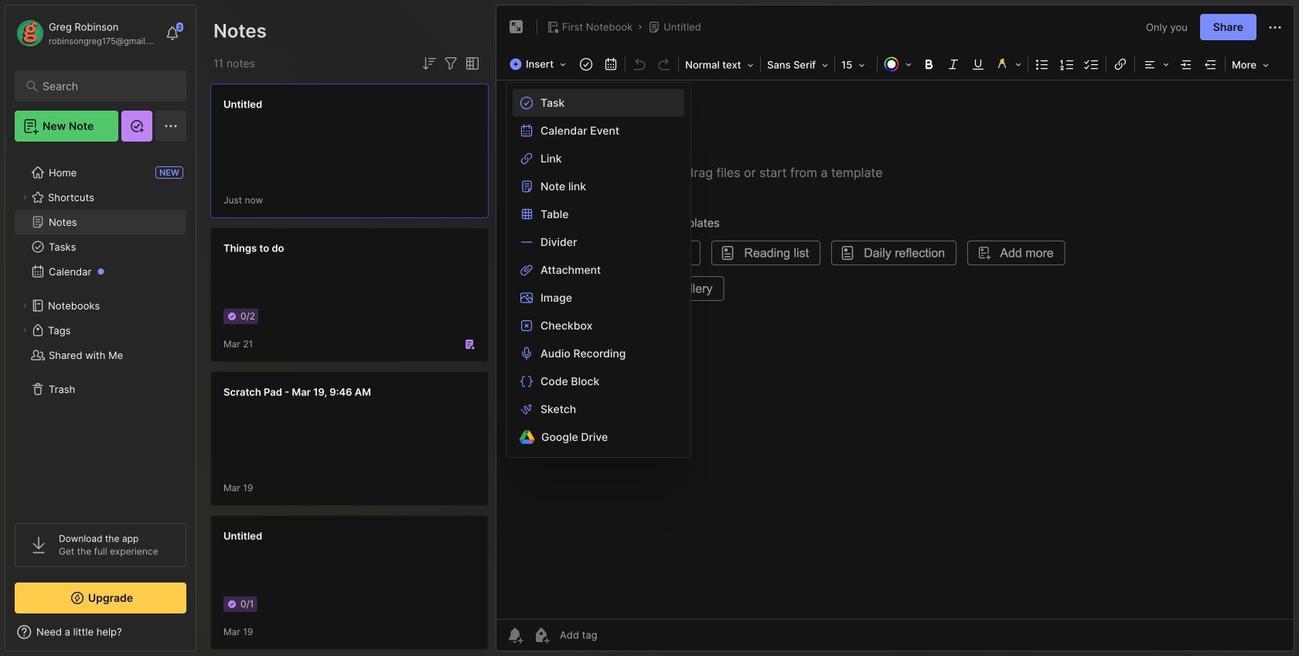 Task type: vqa. For each thing, say whether or not it's contained in the screenshot.
Points link
no



Task type: locate. For each thing, give the bounding box(es) containing it.
insert link image
[[1110, 53, 1132, 75]]

expand notebooks image
[[20, 301, 29, 310]]

Account field
[[15, 18, 158, 49]]

Font size field
[[837, 54, 876, 76]]

expand tags image
[[20, 326, 29, 335]]

Insert field
[[506, 53, 574, 75]]

none search field inside main element
[[43, 77, 166, 95]]

Heading level field
[[681, 54, 759, 76]]

add a reminder image
[[506, 626, 525, 645]]

dropdown list menu
[[507, 89, 691, 451]]

expand note image
[[508, 18, 526, 36]]

tree
[[5, 151, 196, 509]]

Search text field
[[43, 79, 166, 94]]

bold image
[[919, 53, 940, 75]]

underline image
[[968, 53, 990, 75]]

None search field
[[43, 77, 166, 95]]

Alignment field
[[1138, 53, 1175, 75]]

WHAT'S NEW field
[[5, 620, 196, 645]]

outdent image
[[1201, 53, 1223, 75]]

Add tag field
[[559, 628, 675, 642]]



Task type: describe. For each thing, give the bounding box(es) containing it.
task image
[[576, 53, 597, 75]]

Highlight field
[[991, 53, 1027, 75]]

add tag image
[[532, 626, 551, 645]]

Font family field
[[763, 54, 833, 76]]

add filters image
[[442, 54, 460, 73]]

main element
[[0, 0, 201, 656]]

italic image
[[943, 53, 965, 75]]

View options field
[[460, 54, 482, 73]]

indent image
[[1176, 53, 1198, 75]]

bulleted list image
[[1032, 53, 1054, 75]]

click to collapse image
[[195, 628, 207, 646]]

note window element
[[496, 5, 1295, 655]]

Note Editor text field
[[497, 80, 1295, 619]]

More actions field
[[1267, 17, 1285, 37]]

more actions image
[[1267, 18, 1285, 37]]

calendar event image
[[601, 53, 622, 75]]

Sort options field
[[420, 54, 439, 73]]

numbered list image
[[1057, 53, 1079, 75]]

Font color field
[[880, 53, 917, 75]]

tree inside main element
[[5, 151, 196, 509]]

Add filters field
[[442, 54, 460, 73]]

checklist image
[[1082, 53, 1104, 75]]

More field
[[1228, 54, 1274, 76]]



